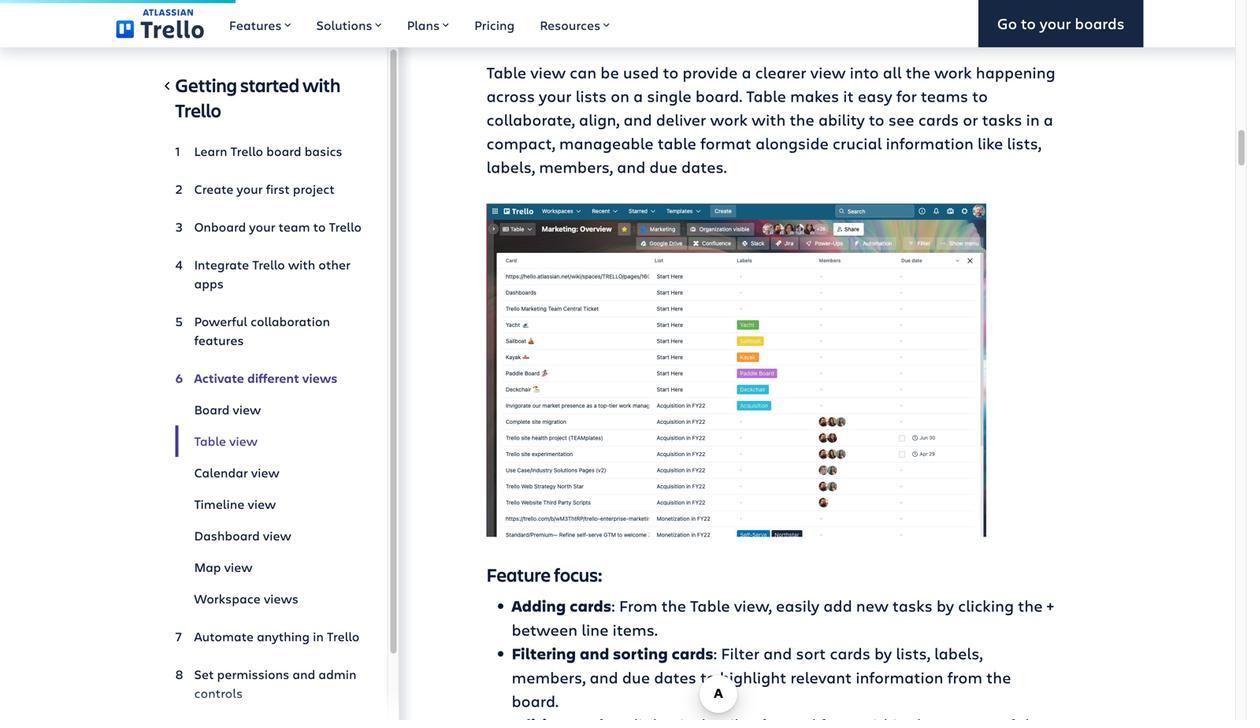 Task type: describe. For each thing, give the bounding box(es) containing it.
used
[[623, 61, 659, 83]]

dashboard view link
[[175, 520, 362, 552]]

page progress progress bar
[[0, 0, 237, 3]]

lists, inside the table view table view can be used to provide a clearer view into all the work happening across your lists on a single board. table makes it easy for teams to collaborate, align, and deliver work with the ability to see cards or tasks in a compact, manageable table format alongside crucial information like lists, labels, members, and due dates.
[[1008, 132, 1042, 154]]

deliver
[[656, 109, 707, 130]]

the right from on the bottom
[[662, 595, 687, 617]]

into
[[850, 61, 880, 83]]

: filter and sort cards by lists, labels, members, and due dates to highlight relevant information from the board.
[[512, 643, 1012, 712]]

across
[[487, 85, 535, 106]]

lists
[[576, 85, 607, 106]]

go
[[998, 13, 1018, 34]]

plans
[[407, 17, 440, 34]]

trello inside 'getting started with trello'
[[175, 98, 221, 123]]

easy
[[858, 85, 893, 106]]

board. inside : filter and sort cards by lists, labels, members, and due dates to highlight relevant information from the board.
[[512, 691, 559, 712]]

for
[[897, 85, 918, 106]]

and down on
[[624, 109, 653, 130]]

easily
[[776, 595, 820, 617]]

different
[[247, 370, 299, 387]]

lists, inside : filter and sort cards by lists, labels, members, and due dates to highlight relevant information from the board.
[[897, 643, 931, 664]]

map view link
[[175, 552, 362, 583]]

can
[[570, 61, 597, 83]]

cards up dates
[[672, 643, 714, 665]]

from
[[948, 667, 983, 688]]

trello up other
[[329, 218, 362, 235]]

activate
[[194, 370, 244, 387]]

trello right "learn"
[[231, 143, 263, 160]]

from
[[620, 595, 658, 617]]

members, inside : filter and sort cards by lists, labels, members, and due dates to highlight relevant information from the board.
[[512, 667, 586, 688]]

feature
[[487, 562, 551, 587]]

trello inside 'link'
[[327, 628, 360, 645]]

integrate trello with other apps
[[194, 256, 351, 292]]

table view table view can be used to provide a clearer view into all the work happening across your lists on a single board. table makes it easy for teams to collaborate, align, and deliver work with the ability to see cards or tasks in a compact, manageable table format alongside crucial information like lists, labels, members, and due dates.
[[487, 16, 1056, 177]]

: from the table view, easily add new tasks by clicking the + between line items.
[[512, 595, 1055, 641]]

table view link
[[175, 426, 362, 457]]

clicking
[[959, 595, 1015, 617]]

workspace views
[[194, 590, 299, 607]]

to up 'or'
[[973, 85, 989, 106]]

board
[[267, 143, 302, 160]]

relevant
[[791, 667, 852, 688]]

sorting
[[613, 643, 668, 665]]

trello inside integrate trello with other apps
[[252, 256, 285, 273]]

format
[[701, 132, 752, 154]]

compact,
[[487, 132, 556, 154]]

information inside the table view table view can be used to provide a clearer view into all the work happening across your lists on a single board. table makes it easy for teams to collaborate, align, and deliver work with the ability to see cards or tasks in a compact, manageable table format alongside crucial information like lists, labels, members, and due dates.
[[887, 132, 974, 154]]

features
[[229, 17, 282, 34]]

board. inside the table view table view can be used to provide a clearer view into all the work happening across your lists on a single board. table makes it easy for teams to collaborate, align, and deliver work with the ability to see cards or tasks in a compact, manageable table format alongside crucial information like lists, labels, members, and due dates.
[[696, 85, 743, 106]]

crucial
[[833, 132, 883, 154]]

onboard your team to trello
[[194, 218, 362, 235]]

and down line
[[580, 643, 610, 665]]

timeline view link
[[175, 489, 362, 520]]

the right all
[[906, 61, 931, 83]]

: for filtering and sorting cards
[[714, 643, 718, 664]]

with inside the table view table view can be used to provide a clearer view into all the work happening across your lists on a single board. table makes it easy for teams to collaborate, align, and deliver work with the ability to see cards or tasks in a compact, manageable table format alongside crucial information like lists, labels, members, and due dates.
[[752, 109, 786, 130]]

alongside
[[756, 132, 829, 154]]

in inside the table view table view can be used to provide a clearer view into all the work happening across your lists on a single board. table makes it easy for teams to collaborate, align, and deliver work with the ability to see cards or tasks in a compact, manageable table format alongside crucial information like lists, labels, members, and due dates.
[[1027, 109, 1040, 130]]

filter
[[722, 643, 760, 664]]

cards inside the table view table view can be used to provide a clearer view into all the work happening across your lists on a single board. table makes it easy for teams to collaborate, align, and deliver work with the ability to see cards or tasks in a compact, manageable table format alongside crucial information like lists, labels, members, and due dates.
[[919, 109, 960, 130]]

2 horizontal spatial a
[[1044, 109, 1054, 130]]

features button
[[217, 0, 304, 47]]

the up alongside
[[790, 109, 815, 130]]

automate anything in trello link
[[175, 621, 362, 653]]

new
[[857, 595, 889, 617]]

ability
[[819, 109, 865, 130]]

on
[[611, 85, 630, 106]]

board view
[[194, 401, 261, 418]]

1 horizontal spatial work
[[935, 61, 973, 83]]

the inside : filter and sort cards by lists, labels, members, and due dates to highlight relevant information from the board.
[[987, 667, 1012, 688]]

cards inside : filter and sort cards by lists, labels, members, and due dates to highlight relevant information from the board.
[[830, 643, 871, 664]]

filtering
[[512, 643, 576, 665]]

+
[[1047, 595, 1055, 617]]

getting started with trello link
[[175, 73, 362, 129]]

filtering and sorting cards
[[512, 643, 714, 665]]

powerful collaboration features
[[194, 313, 330, 349]]

solutions
[[317, 17, 373, 34]]

view for table view table view can be used to provide a clearer view into all the work happening across your lists on a single board. table makes it easy for teams to collaborate, align, and deliver work with the ability to see cards or tasks in a compact, manageable table format alongside crucial information like lists, labels, members, and due dates.
[[559, 16, 619, 54]]

powerful collaboration features link
[[175, 306, 362, 356]]

permissions
[[217, 666, 290, 683]]

map
[[194, 559, 221, 576]]

integrate trello with other apps link
[[175, 249, 362, 300]]

your inside the table view table view can be used to provide a clearer view into all the work happening across your lists on a single board. table makes it easy for teams to collaborate, align, and deliver work with the ability to see cards or tasks in a compact, manageable table format alongside crucial information like lists, labels, members, and due dates.
[[539, 85, 572, 106]]

boards
[[1076, 13, 1125, 34]]

by inside : from the table view, easily add new tasks by clicking the + between line items.
[[937, 595, 955, 617]]

0 horizontal spatial a
[[634, 85, 643, 106]]

and down filtering and sorting cards
[[590, 667, 619, 688]]

with for integrate trello with other apps
[[288, 256, 316, 273]]

happening
[[977, 61, 1056, 83]]

calendar view link
[[175, 457, 362, 489]]

with for getting started with trello
[[303, 73, 341, 97]]

tasks inside : from the table view, easily add new tasks by clicking the + between line items.
[[893, 595, 933, 617]]

onboard your team to trello link
[[175, 211, 362, 243]]

create your first project
[[194, 181, 335, 197]]

create your first project link
[[175, 173, 362, 205]]

adding cards
[[512, 596, 612, 617]]

learn
[[194, 143, 227, 160]]

provide
[[683, 61, 738, 83]]

set permissions and admin controls link
[[175, 659, 362, 710]]

feature focus:
[[487, 562, 603, 587]]

workspace views link
[[175, 583, 362, 615]]

and inside set permissions and admin controls
[[293, 666, 316, 683]]

automate anything in trello
[[194, 628, 360, 645]]

dashboard
[[194, 527, 260, 544]]

getting started with trello
[[175, 73, 341, 123]]

or
[[964, 109, 979, 130]]

like
[[978, 132, 1004, 154]]

your left team
[[249, 218, 276, 235]]

to up single
[[663, 61, 679, 83]]

powerful
[[194, 313, 248, 330]]

pricing
[[475, 17, 515, 34]]

timeline view
[[194, 496, 276, 513]]

by inside : filter and sort cards by lists, labels, members, and due dates to highlight relevant information from the board.
[[875, 643, 893, 664]]

collaboration
[[251, 313, 330, 330]]



Task type: locate. For each thing, give the bounding box(es) containing it.
members, down "filtering"
[[512, 667, 586, 688]]

controls
[[194, 685, 243, 702]]

to down easy
[[869, 109, 885, 130]]

in inside 'link'
[[313, 628, 324, 645]]

view for table view
[[229, 433, 258, 450]]

0 vertical spatial work
[[935, 61, 973, 83]]

0 vertical spatial views
[[303, 370, 338, 387]]

cards up relevant
[[830, 643, 871, 664]]

:
[[612, 595, 616, 617], [714, 643, 718, 664]]

trello down getting
[[175, 98, 221, 123]]

the
[[906, 61, 931, 83], [790, 109, 815, 130], [662, 595, 687, 617], [1019, 595, 1043, 617], [987, 667, 1012, 688]]

highlight
[[720, 667, 787, 688]]

1 vertical spatial :
[[714, 643, 718, 664]]

learn trello board basics link
[[175, 136, 362, 167]]

board. down "filtering"
[[512, 691, 559, 712]]

focus:
[[554, 562, 603, 587]]

add
[[824, 595, 853, 617]]

0 horizontal spatial in
[[313, 628, 324, 645]]

1 vertical spatial lists,
[[897, 643, 931, 664]]

all
[[884, 61, 902, 83]]

0 horizontal spatial :
[[612, 595, 616, 617]]

cards down the teams on the right top
[[919, 109, 960, 130]]

tasks inside the table view table view can be used to provide a clearer view into all the work happening across your lists on a single board. table makes it easy for teams to collaborate, align, and deliver work with the ability to see cards or tasks in a compact, manageable table format alongside crucial information like lists, labels, members, and due dates.
[[983, 109, 1023, 130]]

admin
[[319, 666, 357, 683]]

view up can
[[559, 16, 619, 54]]

apps
[[194, 275, 224, 292]]

0 vertical spatial in
[[1027, 109, 1040, 130]]

it
[[844, 85, 854, 106]]

collaborate,
[[487, 109, 575, 130]]

to inside : filter and sort cards by lists, labels, members, and due dates to highlight relevant information from the board.
[[701, 667, 716, 688]]

go to your boards link
[[979, 0, 1144, 47]]

with inside integrate trello with other apps
[[288, 256, 316, 273]]

0 vertical spatial lists,
[[1008, 132, 1042, 154]]

members, inside the table view table view can be used to provide a clearer view into all the work happening across your lists on a single board. table makes it easy for teams to collaborate, align, and deliver work with the ability to see cards or tasks in a compact, manageable table format alongside crucial information like lists, labels, members, and due dates.
[[539, 156, 613, 177]]

due inside : filter and sort cards by lists, labels, members, and due dates to highlight relevant information from the board.
[[623, 667, 651, 688]]

0 vertical spatial :
[[612, 595, 616, 617]]

tasks right new
[[893, 595, 933, 617]]

1 horizontal spatial in
[[1027, 109, 1040, 130]]

information left 'from'
[[856, 667, 944, 688]]

table
[[658, 132, 697, 154]]

to
[[1022, 13, 1037, 34], [663, 61, 679, 83], [973, 85, 989, 106], [869, 109, 885, 130], [313, 218, 326, 235], [701, 667, 716, 688]]

view up makes
[[811, 61, 846, 83]]

board view link
[[175, 394, 362, 426]]

calendar
[[194, 464, 248, 481]]

and left admin
[[293, 666, 316, 683]]

view down timeline view link
[[263, 527, 291, 544]]

pricing link
[[462, 0, 528, 47]]

information inside : filter and sort cards by lists, labels, members, and due dates to highlight relevant information from the board.
[[856, 667, 944, 688]]

your inside 'link'
[[1040, 13, 1072, 34]]

view inside calendar view link
[[251, 464, 280, 481]]

1 vertical spatial labels,
[[935, 643, 984, 664]]

and left sort
[[764, 643, 793, 664]]

resources button
[[528, 0, 623, 47]]

trello down onboard your team to trello link
[[252, 256, 285, 273]]

teams
[[921, 85, 969, 106]]

0 vertical spatial labels,
[[487, 156, 535, 177]]

with
[[303, 73, 341, 97], [752, 109, 786, 130], [288, 256, 316, 273]]

with inside 'getting started with trello'
[[303, 73, 341, 97]]

your up collaborate,
[[539, 85, 572, 106]]

1 horizontal spatial :
[[714, 643, 718, 664]]

makes
[[791, 85, 840, 106]]

go to your boards
[[998, 13, 1125, 34]]

dates.
[[682, 156, 727, 177]]

1 horizontal spatial tasks
[[983, 109, 1023, 130]]

the left +
[[1019, 595, 1043, 617]]

to right dates
[[701, 667, 716, 688]]

views down map view link
[[264, 590, 299, 607]]

: left filter
[[714, 643, 718, 664]]

cards up line
[[570, 596, 612, 617]]

basics
[[305, 143, 343, 160]]

view for timeline view
[[248, 496, 276, 513]]

view down calendar view link in the left of the page
[[248, 496, 276, 513]]

line
[[582, 619, 609, 641]]

1 horizontal spatial views
[[303, 370, 338, 387]]

by down new
[[875, 643, 893, 664]]

due
[[650, 156, 678, 177], [623, 667, 651, 688]]

trello up admin
[[327, 628, 360, 645]]

labels, up 'from'
[[935, 643, 984, 664]]

information
[[887, 132, 974, 154], [856, 667, 944, 688]]

information down see
[[887, 132, 974, 154]]

team
[[279, 218, 310, 235]]

work up the teams on the right top
[[935, 61, 973, 83]]

view for calendar view
[[251, 464, 280, 481]]

integrate
[[194, 256, 249, 273]]

with left other
[[288, 256, 316, 273]]

0 vertical spatial a
[[742, 61, 752, 83]]

first
[[266, 181, 290, 197]]

labels, inside the table view table view can be used to provide a clearer view into all the work happening across your lists on a single board. table makes it easy for teams to collaborate, align, and deliver work with the ability to see cards or tasks in a compact, manageable table format alongside crucial information like lists, labels, members, and due dates.
[[487, 156, 535, 177]]

board.
[[696, 85, 743, 106], [512, 691, 559, 712]]

1 vertical spatial due
[[623, 667, 651, 688]]

view inside map view link
[[224, 559, 253, 576]]

members,
[[539, 156, 613, 177], [512, 667, 586, 688]]

work up format
[[711, 109, 748, 130]]

view down table view link
[[251, 464, 280, 481]]

0 vertical spatial board.
[[696, 85, 743, 106]]

1 horizontal spatial a
[[742, 61, 752, 83]]

0 horizontal spatial lists,
[[897, 643, 931, 664]]

a right on
[[634, 85, 643, 106]]

due down 'table'
[[650, 156, 678, 177]]

1 horizontal spatial lists,
[[1008, 132, 1042, 154]]

tasks up 'like'
[[983, 109, 1023, 130]]

resources
[[540, 17, 601, 34]]

in right anything
[[313, 628, 324, 645]]

0 horizontal spatial by
[[875, 643, 893, 664]]

your left first at the left top of page
[[237, 181, 263, 197]]

1 vertical spatial views
[[264, 590, 299, 607]]

1 vertical spatial a
[[634, 85, 643, 106]]

lists,
[[1008, 132, 1042, 154], [897, 643, 931, 664]]

1 vertical spatial tasks
[[893, 595, 933, 617]]

sort
[[797, 643, 826, 664]]

view right map
[[224, 559, 253, 576]]

in
[[1027, 109, 1040, 130], [313, 628, 324, 645]]

board. down provide
[[696, 85, 743, 106]]

view for map view
[[224, 559, 253, 576]]

onboard
[[194, 218, 246, 235]]

0 vertical spatial tasks
[[983, 109, 1023, 130]]

single
[[647, 85, 692, 106]]

labels,
[[487, 156, 535, 177], [935, 643, 984, 664]]

learn trello board basics
[[194, 143, 343, 160]]

to right team
[[313, 218, 326, 235]]

activate different views link
[[175, 363, 362, 394]]

features
[[194, 332, 244, 349]]

atlassian trello image
[[116, 9, 204, 38]]

0 horizontal spatial tasks
[[893, 595, 933, 617]]

1 horizontal spatial labels,
[[935, 643, 984, 664]]

view,
[[735, 595, 772, 617]]

and
[[624, 109, 653, 130], [617, 156, 646, 177], [764, 643, 793, 664], [580, 643, 610, 665], [293, 666, 316, 683], [590, 667, 619, 688]]

project
[[293, 181, 335, 197]]

view inside table view link
[[229, 433, 258, 450]]

1 vertical spatial in
[[313, 628, 324, 645]]

view left can
[[531, 61, 566, 83]]

the right 'from'
[[987, 667, 1012, 688]]

table inside : from the table view, easily add new tasks by clicking the + between line items.
[[691, 595, 731, 617]]

1 horizontal spatial by
[[937, 595, 955, 617]]

1 vertical spatial with
[[752, 109, 786, 130]]

table
[[487, 16, 554, 54], [487, 61, 527, 83], [747, 85, 787, 106], [194, 433, 226, 450], [691, 595, 731, 617]]

view right board
[[233, 401, 261, 418]]

see
[[889, 109, 915, 130]]

to right go
[[1022, 13, 1037, 34]]

an image showing an example of a table view of a trello board image
[[487, 204, 987, 537]]

labels, inside : filter and sort cards by lists, labels, members, and due dates to highlight relevant information from the board.
[[935, 643, 984, 664]]

create
[[194, 181, 234, 197]]

2 vertical spatial with
[[288, 256, 316, 273]]

align,
[[579, 109, 620, 130]]

manageable
[[560, 132, 654, 154]]

tasks
[[983, 109, 1023, 130], [893, 595, 933, 617]]

0 vertical spatial due
[[650, 156, 678, 177]]

1 vertical spatial work
[[711, 109, 748, 130]]

labels, down compact,
[[487, 156, 535, 177]]

in down happening
[[1027, 109, 1040, 130]]

items.
[[613, 619, 658, 641]]

getting
[[175, 73, 237, 97]]

between
[[512, 619, 578, 641]]

0 vertical spatial with
[[303, 73, 341, 97]]

view inside timeline view link
[[248, 496, 276, 513]]

members, down manageable
[[539, 156, 613, 177]]

due inside the table view table view can be used to provide a clearer view into all the work happening across your lists on a single board. table makes it easy for teams to collaborate, align, and deliver work with the ability to see cards or tasks in a compact, manageable table format alongside crucial information like lists, labels, members, and due dates.
[[650, 156, 678, 177]]

to inside 'link'
[[1022, 13, 1037, 34]]

: inside : filter and sort cards by lists, labels, members, and due dates to highlight relevant information from the board.
[[714, 643, 718, 664]]

1 vertical spatial members,
[[512, 667, 586, 688]]

view inside board view link
[[233, 401, 261, 418]]

0 horizontal spatial work
[[711, 109, 748, 130]]

other
[[319, 256, 351, 273]]

1 horizontal spatial board.
[[696, 85, 743, 106]]

0 vertical spatial members,
[[539, 156, 613, 177]]

plans button
[[395, 0, 462, 47]]

view for dashboard view
[[263, 527, 291, 544]]

1 vertical spatial by
[[875, 643, 893, 664]]

by left clicking
[[937, 595, 955, 617]]

view
[[559, 16, 619, 54], [531, 61, 566, 83], [811, 61, 846, 83], [233, 401, 261, 418], [229, 433, 258, 450], [251, 464, 280, 481], [248, 496, 276, 513], [263, 527, 291, 544], [224, 559, 253, 576]]

set
[[194, 666, 214, 683]]

board
[[194, 401, 230, 418]]

timeline
[[194, 496, 245, 513]]

0 horizontal spatial labels,
[[487, 156, 535, 177]]

a left "clearer"
[[742, 61, 752, 83]]

table view
[[194, 433, 258, 450]]

view up calendar view
[[229, 433, 258, 450]]

0 horizontal spatial views
[[264, 590, 299, 607]]

1 vertical spatial board.
[[512, 691, 559, 712]]

with up alongside
[[752, 109, 786, 130]]

view for board view
[[233, 401, 261, 418]]

dashboard view
[[194, 527, 291, 544]]

0 vertical spatial by
[[937, 595, 955, 617]]

calendar view
[[194, 464, 280, 481]]

with right the started
[[303, 73, 341, 97]]

0 horizontal spatial board.
[[512, 691, 559, 712]]

due down sorting on the bottom of the page
[[623, 667, 651, 688]]

: inside : from the table view, easily add new tasks by clicking the + between line items.
[[612, 595, 616, 617]]

a down happening
[[1044, 109, 1054, 130]]

0 vertical spatial information
[[887, 132, 974, 154]]

view inside dashboard view link
[[263, 527, 291, 544]]

your left boards
[[1040, 13, 1072, 34]]

views right different
[[303, 370, 338, 387]]

and down manageable
[[617, 156, 646, 177]]

: for adding cards
[[612, 595, 616, 617]]

: left from on the bottom
[[612, 595, 616, 617]]

1 vertical spatial information
[[856, 667, 944, 688]]

2 vertical spatial a
[[1044, 109, 1054, 130]]



Task type: vqa. For each thing, say whether or not it's contained in the screenshot.
views
yes



